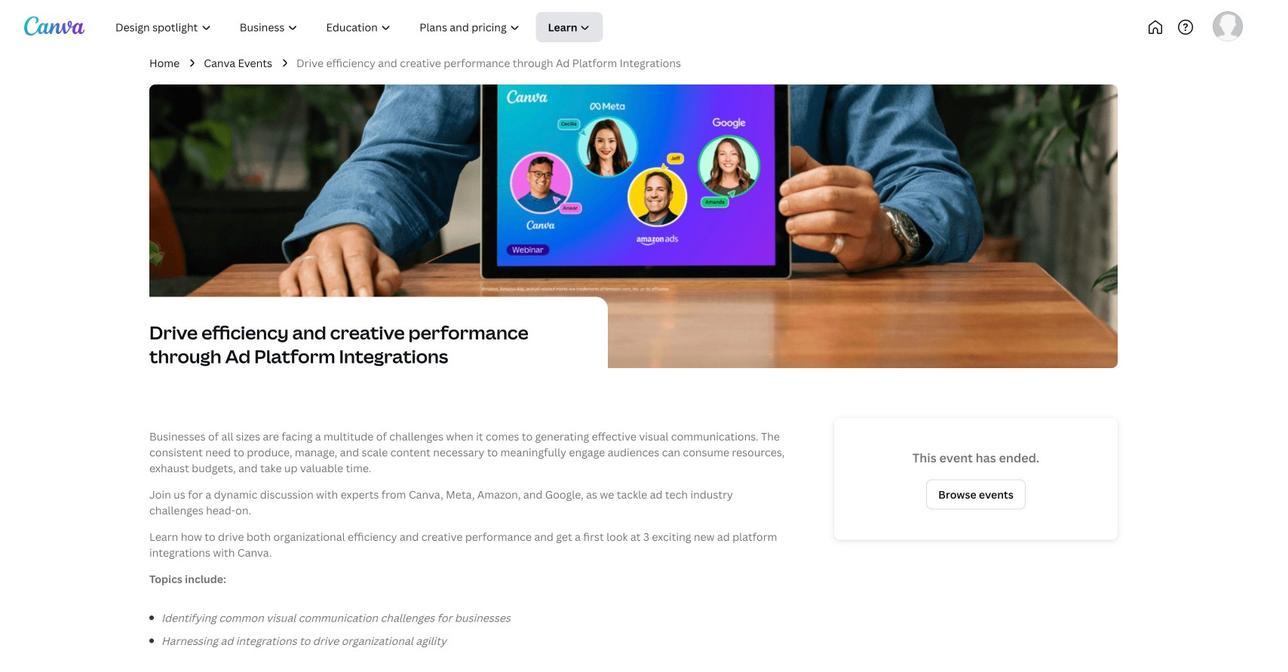 Task type: vqa. For each thing, say whether or not it's contained in the screenshot.
left o
no



Task type: describe. For each thing, give the bounding box(es) containing it.
top level navigation element
[[103, 12, 655, 42]]



